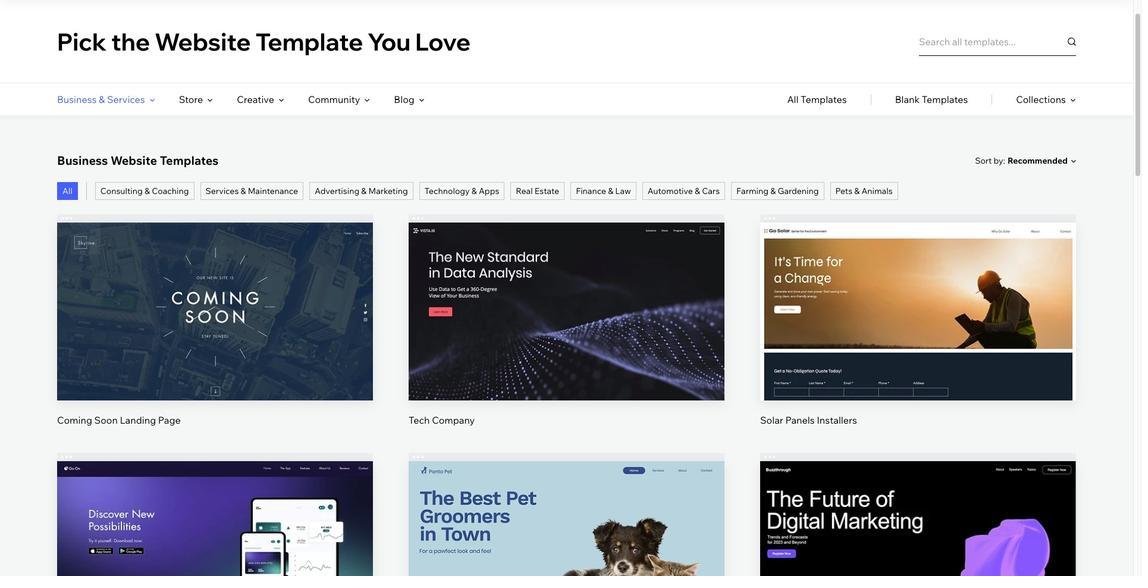 Task type: locate. For each thing, give the bounding box(es) containing it.
templates inside 'link'
[[801, 93, 847, 105]]

real estate link
[[511, 182, 565, 200]]

by:
[[994, 155, 1006, 166]]

1 business from the top
[[57, 93, 97, 105]]

technology
[[425, 186, 470, 196]]

you
[[368, 26, 411, 56]]

collections
[[1017, 93, 1067, 105]]

edit button inside coming soon landing page group
[[187, 279, 243, 308]]

estate
[[535, 186, 560, 196]]

business website templates - app landing page image
[[57, 461, 373, 576]]

installers
[[817, 414, 858, 426]]

finance
[[576, 186, 606, 196]]

business website templates - solar panels installers image
[[761, 223, 1077, 400]]

0 horizontal spatial services
[[107, 93, 145, 105]]

view inside tech company 'group'
[[556, 328, 578, 340]]

business for business website templates
[[57, 153, 108, 168]]

advertising
[[315, 186, 360, 196]]

1 vertical spatial services
[[206, 186, 239, 196]]

love
[[415, 26, 471, 56]]

2 horizontal spatial view button
[[890, 320, 947, 348]]

0 vertical spatial business
[[57, 93, 97, 105]]

2 horizontal spatial view
[[908, 328, 930, 340]]

business for business & services
[[57, 93, 97, 105]]

&
[[99, 93, 105, 105], [145, 186, 150, 196], [241, 186, 246, 196], [361, 186, 367, 196], [472, 186, 477, 196], [608, 186, 614, 196], [695, 186, 701, 196], [771, 186, 776, 196], [855, 186, 860, 196]]

services left maintenance
[[206, 186, 239, 196]]

1 vertical spatial business
[[57, 153, 108, 168]]

1 horizontal spatial all
[[788, 93, 799, 105]]

edit button inside solar panels installers group
[[890, 279, 947, 308]]

view inside coming soon landing page group
[[204, 328, 226, 340]]

2 view button from the left
[[539, 320, 595, 348]]

0 vertical spatial all
[[788, 93, 799, 105]]

technology & apps link
[[419, 182, 505, 200]]

real
[[516, 186, 533, 196]]

2 business from the top
[[57, 153, 108, 168]]

0 vertical spatial services
[[107, 93, 145, 105]]

view button for solar panels installers
[[890, 320, 947, 348]]

business up all link on the top of the page
[[57, 153, 108, 168]]

1 horizontal spatial templates
[[801, 93, 847, 105]]

& inside categories by subject element
[[99, 93, 105, 105]]

0 vertical spatial website
[[155, 26, 251, 56]]

website up consulting & coaching link
[[111, 153, 157, 168]]

pick the website template you love
[[57, 26, 471, 56]]

edit inside solar panels installers group
[[910, 288, 928, 300]]

1 view from the left
[[204, 328, 226, 340]]

0 horizontal spatial view
[[204, 328, 226, 340]]

business website templates - tech company image
[[409, 223, 725, 400]]

generic categories element
[[788, 83, 1077, 115]]

1 view button from the left
[[187, 320, 243, 348]]

0 horizontal spatial view button
[[187, 320, 243, 348]]

services down the
[[107, 93, 145, 105]]

templates for all templates
[[801, 93, 847, 105]]

& for marketing
[[361, 186, 367, 196]]

view button inside solar panels installers group
[[890, 320, 947, 348]]

view button inside coming soon landing page group
[[187, 320, 243, 348]]

automotive & cars link
[[643, 182, 726, 200]]

edit for solar panels installers
[[910, 288, 928, 300]]

& for gardening
[[771, 186, 776, 196]]

business & services
[[57, 93, 145, 105]]

view inside solar panels installers group
[[908, 328, 930, 340]]

edit
[[206, 288, 224, 300], [558, 288, 576, 300], [910, 288, 928, 300], [206, 526, 224, 538], [910, 526, 928, 538]]

consulting & coaching
[[100, 186, 189, 196]]

2 horizontal spatial templates
[[922, 93, 968, 105]]

edit button for tech company
[[539, 279, 595, 308]]

automotive & cars
[[648, 186, 720, 196]]

all for all templates
[[788, 93, 799, 105]]

business down "pick"
[[57, 93, 97, 105]]

all inside 'link'
[[788, 93, 799, 105]]

categories by subject element
[[57, 83, 425, 115]]

& for animals
[[855, 186, 860, 196]]

view
[[204, 328, 226, 340], [556, 328, 578, 340], [908, 328, 930, 340]]

3 view from the left
[[908, 328, 930, 340]]

website up store
[[155, 26, 251, 56]]

business website templates
[[57, 153, 219, 168]]

templates
[[801, 93, 847, 105], [922, 93, 968, 105], [160, 153, 219, 168]]

1 vertical spatial all
[[62, 186, 72, 196]]

1 horizontal spatial view button
[[539, 320, 595, 348]]

view for coming soon landing page
[[204, 328, 226, 340]]

services inside categories by subject element
[[107, 93, 145, 105]]

community
[[308, 93, 360, 105]]

business
[[57, 93, 97, 105], [57, 153, 108, 168]]

edit inside coming soon landing page group
[[206, 288, 224, 300]]

marketing
[[369, 186, 408, 196]]

view button
[[187, 320, 243, 348], [539, 320, 595, 348], [890, 320, 947, 348]]

None search field
[[920, 27, 1077, 56]]

sort
[[976, 155, 992, 166]]

& for coaching
[[145, 186, 150, 196]]

maintenance
[[248, 186, 298, 196]]

finance & law link
[[571, 182, 637, 200]]

services
[[107, 93, 145, 105], [206, 186, 239, 196]]

1 horizontal spatial services
[[206, 186, 239, 196]]

1 horizontal spatial view
[[556, 328, 578, 340]]

all
[[788, 93, 799, 105], [62, 186, 72, 196]]

edit button inside tech company 'group'
[[539, 279, 595, 308]]

3 view button from the left
[[890, 320, 947, 348]]

automotive
[[648, 186, 693, 196]]

business inside categories by subject element
[[57, 93, 97, 105]]

0 horizontal spatial templates
[[160, 153, 219, 168]]

edit inside tech company 'group'
[[558, 288, 576, 300]]

website
[[155, 26, 251, 56], [111, 153, 157, 168]]

pets & animals link
[[831, 182, 898, 200]]

2 view from the left
[[556, 328, 578, 340]]

page
[[158, 414, 181, 426]]

view button inside tech company 'group'
[[539, 320, 595, 348]]

edit button for solar panels installers
[[890, 279, 947, 308]]

0 horizontal spatial all
[[62, 186, 72, 196]]

edit button
[[187, 279, 243, 308], [539, 279, 595, 308], [890, 279, 947, 308], [187, 518, 243, 546], [890, 518, 947, 546]]

coming soon landing page group
[[57, 214, 373, 427]]



Task type: describe. For each thing, give the bounding box(es) containing it.
& for maintenance
[[241, 186, 246, 196]]

soon
[[94, 414, 118, 426]]

advertising & marketing link
[[310, 182, 413, 200]]

blank templates link
[[896, 83, 968, 115]]

blank
[[896, 93, 920, 105]]

apps
[[479, 186, 500, 196]]

templates for blank templates
[[922, 93, 968, 105]]

blog
[[394, 93, 415, 105]]

advertising & marketing
[[315, 186, 408, 196]]

categories. use the left and right arrow keys to navigate the menu element
[[0, 83, 1134, 115]]

edit for coming soon landing page
[[206, 288, 224, 300]]

template
[[256, 26, 363, 56]]

recommended
[[1008, 155, 1068, 166]]

view for solar panels installers
[[908, 328, 930, 340]]

services & maintenance link
[[200, 182, 304, 200]]

consulting
[[100, 186, 143, 196]]

technology & apps
[[425, 186, 500, 196]]

cars
[[702, 186, 720, 196]]

the
[[111, 26, 150, 56]]

business website templates - coming soon landing page image
[[57, 223, 373, 400]]

blank templates
[[896, 93, 968, 105]]

animals
[[862, 186, 893, 196]]

all templates link
[[788, 83, 847, 115]]

consulting & coaching link
[[95, 182, 194, 200]]

1 vertical spatial website
[[111, 153, 157, 168]]

farming & gardening link
[[731, 182, 825, 200]]

view for tech company
[[556, 328, 578, 340]]

tech
[[409, 414, 430, 426]]

farming
[[737, 186, 769, 196]]

services & maintenance
[[206, 186, 298, 196]]

law
[[616, 186, 631, 196]]

tech company group
[[409, 214, 725, 427]]

real estate
[[516, 186, 560, 196]]

gardening
[[778, 186, 819, 196]]

& for services
[[99, 93, 105, 105]]

tech company
[[409, 414, 475, 426]]

view button for tech company
[[539, 320, 595, 348]]

sort by:
[[976, 155, 1006, 166]]

business website templates - pet care provider image
[[409, 461, 725, 576]]

all link
[[57, 182, 78, 200]]

& for cars
[[695, 186, 701, 196]]

pets
[[836, 186, 853, 196]]

finance & law
[[576, 186, 631, 196]]

Search search field
[[920, 27, 1077, 56]]

edit for tech company
[[558, 288, 576, 300]]

pick
[[57, 26, 107, 56]]

coming soon landing page
[[57, 414, 181, 426]]

creative
[[237, 93, 274, 105]]

coming
[[57, 414, 92, 426]]

& for apps
[[472, 186, 477, 196]]

panels
[[786, 414, 815, 426]]

solar
[[761, 414, 784, 426]]

company
[[432, 414, 475, 426]]

all templates
[[788, 93, 847, 105]]

landing
[[120, 414, 156, 426]]

farming & gardening
[[737, 186, 819, 196]]

solar panels installers group
[[761, 214, 1077, 427]]

view button for coming soon landing page
[[187, 320, 243, 348]]

store
[[179, 93, 203, 105]]

coaching
[[152, 186, 189, 196]]

all for all
[[62, 186, 72, 196]]

edit button for coming soon landing page
[[187, 279, 243, 308]]

pets & animals
[[836, 186, 893, 196]]

& for law
[[608, 186, 614, 196]]

solar panels installers
[[761, 414, 858, 426]]

business website templates - marketing webinar image
[[761, 461, 1077, 576]]



Task type: vqa. For each thing, say whether or not it's contained in the screenshot.
topmost Business
yes



